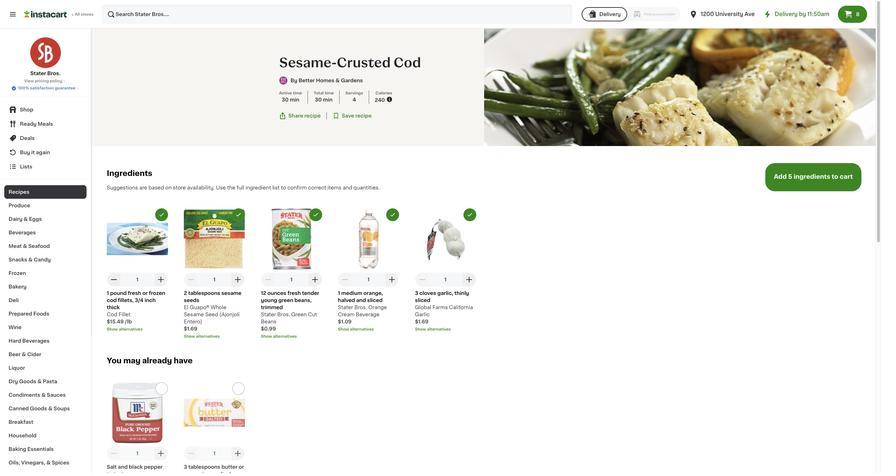 Task type: describe. For each thing, give the bounding box(es) containing it.
decrement quantity image for pound
[[110, 275, 118, 284]]

california
[[449, 305, 473, 310]]

farms
[[433, 305, 448, 310]]

$1.69 inside 3 cloves garlic, thinly sliced global farms california garlic $1.69 show alternatives
[[415, 319, 429, 324]]

& left eggs on the left top of page
[[24, 217, 28, 222]]

fresh for fillets,
[[128, 291, 141, 296]]

pepper
[[144, 464, 163, 469]]

shop link
[[4, 103, 87, 117]]

sliced inside 1 medium orange, halved and sliced stater bros. orange cream beverage $1.09 show alternatives
[[367, 298, 383, 303]]

30 for total time 30 min
[[315, 97, 322, 102]]

stater bros.
[[30, 71, 61, 76]]

active
[[279, 91, 292, 95]]

green
[[279, 298, 294, 303]]

hard
[[9, 338, 21, 343]]

you may already have
[[107, 357, 193, 364]]

show inside '2 tablespoons sesame seeds el guapo® whole sesame seed (ajonjolí entero) $1.69 show alternatives'
[[184, 334, 195, 338]]

show alternatives button for $1.09
[[338, 327, 399, 332]]

ready meals
[[20, 121, 53, 126]]

3 tablespoons butter or margarine, melted
[[184, 464, 244, 473]]

meals
[[38, 121, 53, 126]]

recipe for share recipe
[[305, 113, 321, 118]]

correct
[[308, 185, 326, 190]]

increment quantity image for salt and black pepper to taste
[[157, 449, 165, 458]]

stater inside 1 medium orange, halved and sliced stater bros. orange cream beverage $1.09 show alternatives
[[338, 305, 353, 310]]

& left sauces
[[41, 393, 46, 398]]

1 for increment quantity image corresponding to 12 ounces fresh tender young green beans, trimmed
[[291, 277, 293, 282]]

show inside 1 medium orange, halved and sliced stater bros. orange cream beverage $1.09 show alternatives
[[338, 327, 349, 331]]

stater inside 12 ounces fresh tender young green beans, trimmed stater bros. green cut beans $0.99 show alternatives
[[261, 312, 276, 317]]

beverage
[[356, 312, 380, 317]]

stater bros. link
[[30, 37, 61, 77]]

1 for rightmost increment quantity icon
[[368, 277, 370, 282]]

or for butter
[[239, 464, 244, 469]]

availability.
[[187, 185, 215, 190]]

beer & cider
[[9, 352, 41, 357]]

alternatives inside 3 cloves garlic, thinly sliced global farms california garlic $1.69 show alternatives
[[427, 327, 451, 331]]

240
[[375, 97, 385, 102]]

inch
[[145, 298, 156, 303]]

breakfast link
[[4, 415, 87, 429]]

unselect item image
[[236, 212, 242, 218]]

share
[[289, 113, 303, 118]]

Search field
[[103, 5, 572, 24]]

1 pound fresh or frozen cod fillets, 3/4 inch thick cod fillet $15.49 /lb show alternatives
[[107, 291, 165, 331]]

0 horizontal spatial bros.
[[47, 71, 61, 76]]

items
[[328, 185, 342, 190]]

lists
[[20, 164, 32, 169]]

add 5 ingredients to cart button
[[766, 163, 862, 191]]

$1.69 inside '2 tablespoons sesame seeds el guapo® whole sesame seed (ajonjolí entero) $1.69 show alternatives'
[[184, 326, 197, 331]]

total
[[314, 91, 324, 95]]

& inside "link"
[[23, 244, 27, 249]]

1 medium orange, halved and sliced stater bros. orange cream beverage $1.09 show alternatives
[[338, 291, 387, 331]]

spices
[[52, 460, 69, 465]]

canned goods & soups
[[9, 406, 70, 411]]

baking essentials link
[[4, 442, 87, 456]]

decrement quantity image for salt and black pepper to taste increment quantity icon
[[110, 449, 118, 458]]

confirm
[[288, 185, 307, 190]]

full
[[237, 185, 244, 190]]

3 for 3 cloves garlic, thinly sliced global farms california garlic $1.69 show alternatives
[[415, 291, 419, 296]]

condiments & sauces link
[[4, 388, 87, 402]]

0 vertical spatial stater
[[30, 71, 46, 76]]

beverages inside beverages link
[[9, 230, 36, 235]]

time for active time 30 min
[[293, 91, 302, 95]]

or for fresh
[[142, 291, 148, 296]]

unselect item image for 1 pound fresh or frozen cod fillets, 3/4 inch thick
[[159, 212, 165, 218]]

prepared foods
[[9, 311, 49, 316]]

sesame-crusted cod image
[[484, 28, 876, 146]]

produce
[[9, 203, 30, 208]]

margarine,
[[184, 472, 212, 473]]

by
[[800, 11, 807, 17]]

university
[[716, 11, 744, 17]]

decrement quantity image for cloves
[[418, 275, 427, 284]]

suggestions are based on store availability. use the full ingredient list to confirm correct items and quantities.
[[107, 185, 380, 190]]

increment quantity image for 1 pound fresh or frozen cod fillets, 3/4 inch thick
[[157, 275, 165, 284]]

1200
[[701, 11, 714, 17]]

1 for increment quantity image for 2 tablespoons sesame seeds
[[214, 277, 216, 282]]

wine
[[9, 325, 22, 330]]

oils, vinegars, & spices
[[9, 460, 69, 465]]

sesame-crusted cod
[[279, 57, 421, 69]]

candy
[[34, 257, 51, 262]]

tablespoons for melted
[[188, 464, 220, 469]]

beverages inside the hard beverages link
[[22, 338, 50, 343]]

black
[[129, 464, 143, 469]]

& left pasta
[[37, 379, 42, 384]]

fillet
[[119, 312, 131, 317]]

snacks & candy
[[9, 257, 51, 262]]

based
[[149, 185, 164, 190]]

buy it again
[[20, 150, 50, 155]]

1 inside 1 pound fresh or frozen cod fillets, 3/4 inch thick cod fillet $15.49 /lb show alternatives
[[107, 291, 109, 296]]

pound
[[110, 291, 127, 296]]

cod
[[107, 298, 117, 303]]

3 cloves garlic, thinly sliced global farms california garlic $1.69 show alternatives
[[415, 291, 473, 331]]

all
[[75, 12, 80, 16]]

2 tablespoons sesame seeds el guapo® whole sesame seed (ajonjolí entero) $1.69 show alternatives
[[184, 291, 242, 338]]

all stores
[[75, 12, 94, 16]]

add
[[774, 174, 787, 180]]

show alternatives button for alternatives
[[415, 327, 477, 332]]

garlic,
[[438, 291, 454, 296]]

view pricing policy link
[[24, 78, 67, 84]]

taste
[[113, 472, 127, 473]]

decrement quantity image for 3 tablespoons butter or margarine, melted's increment quantity icon
[[187, 449, 195, 458]]

breakfast
[[9, 420, 33, 425]]

meat
[[9, 244, 22, 249]]

guapo®
[[190, 305, 210, 310]]

/lb
[[125, 319, 132, 324]]

delivery button
[[582, 7, 628, 21]]

time for total time 30 min
[[325, 91, 334, 95]]

12 ounces fresh tender young green beans, trimmed stater bros. green cut beans $0.99 show alternatives
[[261, 291, 319, 338]]

$1.09
[[338, 319, 352, 324]]

on
[[165, 185, 172, 190]]

to inside 'salt and black pepper to taste'
[[107, 472, 112, 473]]

liquor link
[[4, 361, 87, 375]]

pricing
[[35, 79, 49, 83]]

shop
[[20, 107, 33, 112]]

to inside button
[[832, 174, 839, 180]]

cut
[[308, 312, 317, 317]]

show alternatives button for fillet
[[107, 327, 168, 332]]

show alternatives button for $1.69
[[184, 334, 245, 339]]

decrement quantity image for rightmost increment quantity icon
[[341, 275, 350, 284]]

decrement quantity image for tablespoons
[[187, 275, 195, 284]]

delivery by 11:50am link
[[764, 10, 830, 19]]

increment quantity image for 3 tablespoons butter or margarine, melted
[[234, 449, 242, 458]]

12
[[261, 291, 266, 296]]

beer
[[9, 352, 21, 357]]

el
[[184, 305, 188, 310]]

garlic
[[415, 312, 430, 317]]



Task type: vqa. For each thing, say whether or not it's contained in the screenshot.
the left Create
no



Task type: locate. For each thing, give the bounding box(es) containing it.
1 for salt and black pepper to taste increment quantity icon
[[136, 451, 139, 456]]

min down active
[[290, 97, 300, 102]]

3 for 3 tablespoons butter or margarine, melted
[[184, 464, 187, 469]]

1 min from the left
[[290, 97, 300, 102]]

to left cart
[[832, 174, 839, 180]]

alternatives down the farms
[[427, 327, 451, 331]]

condiments & sauces
[[9, 393, 66, 398]]

min for active time 30 min
[[290, 97, 300, 102]]

frozen
[[149, 291, 165, 296]]

stater up beans
[[261, 312, 276, 317]]

1 for 3 tablespoons butter or margarine, melted's increment quantity icon
[[214, 451, 216, 456]]

tablespoons up margarine,
[[188, 464, 220, 469]]

1 vertical spatial to
[[281, 185, 286, 190]]

2 vertical spatial bros.
[[278, 312, 290, 317]]

alternatives down $0.99
[[273, 334, 297, 338]]

min inside active time 30 min
[[290, 97, 300, 102]]

0 horizontal spatial time
[[293, 91, 302, 95]]

to down the salt
[[107, 472, 112, 473]]

stater bros. logo image
[[30, 37, 61, 68]]

unselect item image for 12 ounces fresh tender young green beans, trimmed
[[313, 212, 319, 218]]

1 horizontal spatial stater
[[261, 312, 276, 317]]

1 horizontal spatial $1.69
[[415, 319, 429, 324]]

unselect item image for 1 medium orange, halved and sliced
[[390, 212, 396, 218]]

show
[[107, 327, 118, 331], [338, 327, 349, 331], [415, 327, 426, 331], [184, 334, 195, 338], [261, 334, 272, 338]]

or right butter
[[239, 464, 244, 469]]

1 up the orange,
[[368, 277, 370, 282]]

bakery link
[[4, 280, 87, 294]]

essentials
[[27, 447, 54, 452]]

0 horizontal spatial decrement quantity image
[[110, 275, 118, 284]]

1 increment quantity image from the left
[[157, 275, 165, 284]]

1 for increment quantity image for 1 pound fresh or frozen cod fillets, 3/4 inch thick
[[136, 277, 139, 282]]

goods down condiments & sauces
[[30, 406, 47, 411]]

time right total
[[325, 91, 334, 95]]

goods for dry
[[19, 379, 36, 384]]

young
[[261, 298, 277, 303]]

1 vertical spatial goods
[[30, 406, 47, 411]]

fresh for beans,
[[288, 291, 301, 296]]

alternatives down entero) at bottom
[[196, 334, 220, 338]]

1 vertical spatial beverages
[[22, 338, 50, 343]]

& right 'meat'
[[23, 244, 27, 249]]

show alternatives button down the farms
[[415, 327, 477, 332]]

and inside 'salt and black pepper to taste'
[[118, 464, 128, 469]]

show inside 1 pound fresh or frozen cod fillets, 3/4 inch thick cod fillet $15.49 /lb show alternatives
[[107, 327, 118, 331]]

1 time from the left
[[293, 91, 302, 95]]

show inside 3 cloves garlic, thinly sliced global farms california garlic $1.69 show alternatives
[[415, 327, 426, 331]]

ingredients
[[107, 170, 152, 177]]

cloves
[[420, 291, 437, 296]]

0 horizontal spatial to
[[107, 472, 112, 473]]

bakery
[[9, 284, 27, 289]]

0 horizontal spatial min
[[290, 97, 300, 102]]

0 horizontal spatial delivery
[[600, 12, 621, 17]]

0 vertical spatial bros.
[[47, 71, 61, 76]]

quantities.
[[354, 185, 380, 190]]

fresh up green
[[288, 291, 301, 296]]

recipes link
[[4, 185, 87, 199]]

decrement quantity image
[[264, 275, 272, 284], [341, 275, 350, 284], [110, 449, 118, 458], [187, 449, 195, 458]]

2 vertical spatial stater
[[261, 312, 276, 317]]

2 time from the left
[[325, 91, 334, 95]]

1 vertical spatial cod
[[107, 312, 117, 317]]

1 horizontal spatial cod
[[394, 57, 421, 69]]

buy
[[20, 150, 30, 155]]

tablespoons for guapo®
[[188, 291, 220, 296]]

product group
[[107, 208, 168, 332], [184, 208, 245, 339], [261, 208, 322, 339], [338, 208, 399, 332], [415, 208, 477, 332], [107, 382, 168, 473], [184, 382, 245, 473]]

ready meals button
[[4, 117, 87, 131]]

1 up halved
[[338, 291, 340, 296]]

view pricing policy
[[24, 79, 62, 83]]

time right active
[[293, 91, 302, 95]]

bros. inside 1 medium orange, halved and sliced stater bros. orange cream beverage $1.09 show alternatives
[[355, 305, 367, 310]]

bros. up beverage
[[355, 305, 367, 310]]

2 min from the left
[[323, 97, 333, 102]]

2 unselect item image from the left
[[313, 212, 319, 218]]

0 vertical spatial to
[[832, 174, 839, 180]]

1 horizontal spatial and
[[343, 185, 352, 190]]

orange
[[369, 305, 387, 310]]

1 up 3 tablespoons butter or margarine, melted
[[214, 451, 216, 456]]

and down medium
[[357, 298, 366, 303]]

show alternatives button for cut
[[261, 334, 322, 339]]

and right items
[[343, 185, 352, 190]]

prepared
[[9, 311, 32, 316]]

1200 university ave
[[701, 11, 755, 17]]

time inside active time 30 min
[[293, 91, 302, 95]]

recipe right save
[[356, 113, 372, 118]]

0 vertical spatial $1.69
[[415, 319, 429, 324]]

3 left cloves
[[415, 291, 419, 296]]

store
[[173, 185, 186, 190]]

decrement quantity image
[[110, 275, 118, 284], [187, 275, 195, 284], [418, 275, 427, 284]]

& left the candy
[[28, 257, 33, 262]]

recipe
[[305, 113, 321, 118], [356, 113, 372, 118]]

2 horizontal spatial decrement quantity image
[[418, 275, 427, 284]]

liquor
[[9, 366, 25, 370]]

increment quantity image up sesame
[[234, 275, 242, 284]]

bros. up policy
[[47, 71, 61, 76]]

2 horizontal spatial to
[[832, 174, 839, 180]]

1 horizontal spatial bros.
[[278, 312, 290, 317]]

0 vertical spatial 3
[[415, 291, 419, 296]]

unselect item image
[[159, 212, 165, 218], [313, 212, 319, 218], [390, 212, 396, 218], [467, 212, 473, 218]]

and inside 1 medium orange, halved and sliced stater bros. orange cream beverage $1.09 show alternatives
[[357, 298, 366, 303]]

stater up pricing
[[30, 71, 46, 76]]

recipe for save recipe
[[356, 113, 372, 118]]

cod inside 1 pound fresh or frozen cod fillets, 3/4 inch thick cod fillet $15.49 /lb show alternatives
[[107, 312, 117, 317]]

sliced up global
[[415, 298, 431, 303]]

1 horizontal spatial recipe
[[356, 113, 372, 118]]

sliced inside 3 cloves garlic, thinly sliced global farms california garlic $1.69 show alternatives
[[415, 298, 431, 303]]

2 horizontal spatial and
[[357, 298, 366, 303]]

household
[[9, 433, 37, 438]]

show down $0.99
[[261, 334, 272, 338]]

fresh inside 12 ounces fresh tender young green beans, trimmed stater bros. green cut beans $0.99 show alternatives
[[288, 291, 301, 296]]

0 horizontal spatial $1.69
[[184, 326, 197, 331]]

eggs
[[29, 217, 42, 222]]

5
[[789, 174, 793, 180]]

goods up condiments
[[19, 379, 36, 384]]

list
[[272, 185, 280, 190]]

1 horizontal spatial delivery
[[775, 11, 798, 17]]

1 30 from the left
[[282, 97, 289, 102]]

1 horizontal spatial sliced
[[415, 298, 431, 303]]

sesame
[[184, 312, 204, 317]]

add 5 ingredients to cart
[[774, 174, 854, 180]]

0 vertical spatial or
[[142, 291, 148, 296]]

alternatives down /lb on the left of the page
[[119, 327, 143, 331]]

show alternatives button
[[107, 327, 168, 332], [338, 327, 399, 332], [415, 327, 477, 332], [184, 334, 245, 339], [261, 334, 322, 339]]

increment quantity image for 2 tablespoons sesame seeds
[[234, 275, 242, 284]]

delivery for delivery by 11:50am
[[775, 11, 798, 17]]

3 up margarine,
[[184, 464, 187, 469]]

trimmed
[[261, 305, 283, 310]]

show inside 12 ounces fresh tender young green beans, trimmed stater bros. green cut beans $0.99 show alternatives
[[261, 334, 272, 338]]

30 inside active time 30 min
[[282, 97, 289, 102]]

0 vertical spatial cod
[[394, 57, 421, 69]]

& right homes
[[336, 78, 340, 83]]

beer & cider link
[[4, 348, 87, 361]]

min down total
[[323, 97, 333, 102]]

alternatives down beverage
[[350, 327, 374, 331]]

fillets,
[[118, 298, 134, 303]]

sliced down the orange,
[[367, 298, 383, 303]]

decrement quantity image up 2 in the bottom left of the page
[[187, 275, 195, 284]]

share recipe
[[289, 113, 321, 118]]

1 horizontal spatial 3
[[415, 291, 419, 296]]

decrement quantity image up medium
[[341, 275, 350, 284]]

2 30 from the left
[[315, 97, 322, 102]]

2 horizontal spatial bros.
[[355, 305, 367, 310]]

hard beverages
[[9, 338, 50, 343]]

bros. inside 12 ounces fresh tender young green beans, trimmed stater bros. green cut beans $0.99 show alternatives
[[278, 312, 290, 317]]

meat & seafood link
[[4, 239, 87, 253]]

1 horizontal spatial to
[[281, 185, 286, 190]]

ready
[[20, 121, 37, 126]]

& left spices
[[46, 460, 51, 465]]

entero)
[[184, 319, 202, 324]]

to right list
[[281, 185, 286, 190]]

salt and black pepper to taste
[[107, 464, 163, 473]]

thinly
[[455, 291, 469, 296]]

tablespoons inside 3 tablespoons butter or margarine, melted
[[188, 464, 220, 469]]

increment quantity image up tender
[[311, 275, 319, 284]]

1 vertical spatial bros.
[[355, 305, 367, 310]]

salt
[[107, 464, 117, 469]]

are
[[139, 185, 147, 190]]

1 for increment quantity image related to 3 cloves garlic, thinly sliced
[[445, 277, 447, 282]]

30 down active
[[282, 97, 289, 102]]

0 horizontal spatial or
[[142, 291, 148, 296]]

1 fresh from the left
[[128, 291, 141, 296]]

and
[[343, 185, 352, 190], [357, 298, 366, 303], [118, 464, 128, 469]]

beverages up cider
[[22, 338, 50, 343]]

2 sliced from the left
[[415, 298, 431, 303]]

alternatives inside 1 pound fresh or frozen cod fillets, 3/4 inch thick cod fillet $15.49 /lb show alternatives
[[119, 327, 143, 331]]

increment quantity image for 12 ounces fresh tender young green beans, trimmed
[[311, 275, 319, 284]]

butter
[[222, 464, 238, 469]]

1 vertical spatial or
[[239, 464, 244, 469]]

2 fresh from the left
[[288, 291, 301, 296]]

0 horizontal spatial stater
[[30, 71, 46, 76]]

& right beer in the left of the page
[[22, 352, 26, 357]]

0 vertical spatial tablespoons
[[188, 291, 220, 296]]

the
[[227, 185, 236, 190]]

30
[[282, 97, 289, 102], [315, 97, 322, 102]]

$15.49
[[107, 319, 124, 324]]

(ajonjolí
[[220, 312, 240, 317]]

or up inch
[[142, 291, 148, 296]]

increment quantity image up thinly on the right
[[465, 275, 474, 284]]

3 inside 3 cloves garlic, thinly sliced global farms california garlic $1.69 show alternatives
[[415, 291, 419, 296]]

1 up black
[[136, 451, 139, 456]]

ave
[[745, 11, 755, 17]]

1 horizontal spatial decrement quantity image
[[187, 275, 195, 284]]

use
[[216, 185, 226, 190]]

1 up the '3/4' on the bottom
[[136, 277, 139, 282]]

0 vertical spatial beverages
[[9, 230, 36, 235]]

alternatives inside 1 medium orange, halved and sliced stater bros. orange cream beverage $1.09 show alternatives
[[350, 327, 374, 331]]

beverages down dairy & eggs
[[9, 230, 36, 235]]

beans
[[261, 319, 277, 324]]

beverages link
[[4, 226, 87, 239]]

show down entero) at bottom
[[184, 334, 195, 338]]

$1.69 down garlic
[[415, 319, 429, 324]]

unselect item image for 3 cloves garlic, thinly sliced
[[467, 212, 473, 218]]

delivery inside button
[[600, 12, 621, 17]]

1 horizontal spatial 30
[[315, 97, 322, 102]]

canned goods & soups link
[[4, 402, 87, 415]]

stores
[[81, 12, 94, 16]]

0 horizontal spatial increment quantity image
[[157, 449, 165, 458]]

increment quantity image
[[388, 275, 397, 284], [157, 449, 165, 458], [234, 449, 242, 458]]

stater up cream
[[338, 305, 353, 310]]

increment quantity image up frozen
[[157, 275, 165, 284]]

1 decrement quantity image from the left
[[110, 275, 118, 284]]

all stores link
[[24, 4, 94, 24]]

deli
[[9, 298, 19, 303]]

2 decrement quantity image from the left
[[187, 275, 195, 284]]

2 recipe from the left
[[356, 113, 372, 118]]

1 horizontal spatial or
[[239, 464, 244, 469]]

increment quantity image
[[157, 275, 165, 284], [234, 275, 242, 284], [311, 275, 319, 284], [465, 275, 474, 284]]

recipe inside button
[[305, 113, 321, 118]]

&
[[336, 78, 340, 83], [24, 217, 28, 222], [23, 244, 27, 249], [28, 257, 33, 262], [22, 352, 26, 357], [37, 379, 42, 384], [41, 393, 46, 398], [48, 406, 52, 411], [46, 460, 51, 465]]

recipe inside button
[[356, 113, 372, 118]]

30 down total
[[315, 97, 322, 102]]

show down $1.09
[[338, 327, 349, 331]]

instacart logo image
[[24, 10, 67, 19]]

30 inside total time 30 min
[[315, 97, 322, 102]]

by better homes & gardens
[[291, 78, 363, 83]]

alternatives inside '2 tablespoons sesame seeds el guapo® whole sesame seed (ajonjolí entero) $1.69 show alternatives'
[[196, 334, 220, 338]]

decrement quantity image up 12
[[264, 275, 272, 284]]

tablespoons up seeds
[[188, 291, 220, 296]]

fresh
[[128, 291, 141, 296], [288, 291, 301, 296]]

delivery by 11:50am
[[775, 11, 830, 17]]

or inside 1 pound fresh or frozen cod fillets, 3/4 inch thick cod fillet $15.49 /lb show alternatives
[[142, 291, 148, 296]]

0 horizontal spatial and
[[118, 464, 128, 469]]

0 horizontal spatial 3
[[184, 464, 187, 469]]

global
[[415, 305, 432, 310]]

ingredient
[[246, 185, 271, 190]]

fresh up the '3/4' on the bottom
[[128, 291, 141, 296]]

time inside total time 30 min
[[325, 91, 334, 95]]

share recipe button
[[279, 112, 321, 119]]

0 horizontal spatial cod
[[107, 312, 117, 317]]

better
[[299, 78, 315, 83]]

2 horizontal spatial increment quantity image
[[388, 275, 397, 284]]

2 vertical spatial and
[[118, 464, 128, 469]]

2 increment quantity image from the left
[[234, 275, 242, 284]]

1 vertical spatial and
[[357, 298, 366, 303]]

decrement quantity image for increment quantity image corresponding to 12 ounces fresh tender young green beans, trimmed
[[264, 275, 272, 284]]

2 vertical spatial to
[[107, 472, 112, 473]]

1 recipe from the left
[[305, 113, 321, 118]]

0 horizontal spatial 30
[[282, 97, 289, 102]]

bros. down the trimmed
[[278, 312, 290, 317]]

0 vertical spatial goods
[[19, 379, 36, 384]]

0 horizontal spatial recipe
[[305, 113, 321, 118]]

oils, vinegars, & spices link
[[4, 456, 87, 470]]

dairy
[[9, 217, 22, 222]]

8
[[857, 12, 860, 17]]

min inside total time 30 min
[[323, 97, 333, 102]]

1 vertical spatial $1.69
[[184, 326, 197, 331]]

by
[[291, 78, 298, 83]]

1 horizontal spatial time
[[325, 91, 334, 95]]

show down garlic
[[415, 327, 426, 331]]

4 unselect item image from the left
[[467, 212, 473, 218]]

show down $15.49
[[107, 327, 118, 331]]

decrement quantity image up cloves
[[418, 275, 427, 284]]

show alternatives button down the green
[[261, 334, 322, 339]]

None search field
[[102, 4, 573, 24]]

gardens
[[341, 78, 363, 83]]

sesame
[[222, 291, 242, 296]]

1 up green
[[291, 277, 293, 282]]

beans,
[[295, 298, 312, 303]]

4 increment quantity image from the left
[[465, 275, 474, 284]]

0 horizontal spatial fresh
[[128, 291, 141, 296]]

1 vertical spatial stater
[[338, 305, 353, 310]]

service type group
[[582, 7, 681, 21]]

$1.69
[[415, 319, 429, 324], [184, 326, 197, 331]]

3 unselect item image from the left
[[390, 212, 396, 218]]

delivery for delivery
[[600, 12, 621, 17]]

1 vertical spatial tablespoons
[[188, 464, 220, 469]]

3 increment quantity image from the left
[[311, 275, 319, 284]]

recipe right share
[[305, 113, 321, 118]]

have
[[174, 357, 193, 364]]

0 vertical spatial and
[[343, 185, 352, 190]]

alternatives inside 12 ounces fresh tender young green beans, trimmed stater bros. green cut beans $0.99 show alternatives
[[273, 334, 297, 338]]

1 up garlic,
[[445, 277, 447, 282]]

1 up cod
[[107, 291, 109, 296]]

fresh inside 1 pound fresh or frozen cod fillets, 3/4 inch thick cod fillet $15.49 /lb show alternatives
[[128, 291, 141, 296]]

1 vertical spatial 3
[[184, 464, 187, 469]]

3 inside 3 tablespoons butter or margarine, melted
[[184, 464, 187, 469]]

oils,
[[9, 460, 20, 465]]

min for total time 30 min
[[323, 97, 333, 102]]

save recipe button
[[333, 112, 372, 119]]

1 inside 1 medium orange, halved and sliced stater bros. orange cream beverage $1.09 show alternatives
[[338, 291, 340, 296]]

1 horizontal spatial fresh
[[288, 291, 301, 296]]

save recipe
[[342, 113, 372, 118]]

ingredients
[[794, 174, 831, 180]]

1 unselect item image from the left
[[159, 212, 165, 218]]

0 horizontal spatial sliced
[[367, 298, 383, 303]]

decrement quantity image up the salt
[[110, 449, 118, 458]]

& left soups
[[48, 406, 52, 411]]

decrement quantity image up margarine,
[[187, 449, 195, 458]]

and up taste
[[118, 464, 128, 469]]

1 horizontal spatial increment quantity image
[[234, 449, 242, 458]]

dry
[[9, 379, 18, 384]]

1 sliced from the left
[[367, 298, 383, 303]]

2 horizontal spatial stater
[[338, 305, 353, 310]]

decrement quantity image up pound
[[110, 275, 118, 284]]

11:50am
[[808, 11, 830, 17]]

goods for canned
[[30, 406, 47, 411]]

increment quantity image for 3 cloves garlic, thinly sliced
[[465, 275, 474, 284]]

30 for active time 30 min
[[282, 97, 289, 102]]

show alternatives button down beverage
[[338, 327, 399, 332]]

show alternatives button down the seed
[[184, 334, 245, 339]]

or inside 3 tablespoons butter or margarine, melted
[[239, 464, 244, 469]]

already
[[142, 357, 172, 364]]

cider
[[27, 352, 41, 357]]

$1.69 down entero) at bottom
[[184, 326, 197, 331]]

wine link
[[4, 321, 87, 334]]

green
[[292, 312, 307, 317]]

3 decrement quantity image from the left
[[418, 275, 427, 284]]

show alternatives button down /lb on the left of the page
[[107, 327, 168, 332]]

tablespoons inside '2 tablespoons sesame seeds el guapo® whole sesame seed (ajonjolí entero) $1.69 show alternatives'
[[188, 291, 220, 296]]

active time 30 min
[[279, 91, 302, 102]]

1 horizontal spatial min
[[323, 97, 333, 102]]

foods
[[33, 311, 49, 316]]

1 up whole at the left bottom of the page
[[214, 277, 216, 282]]

3/4
[[135, 298, 144, 303]]



